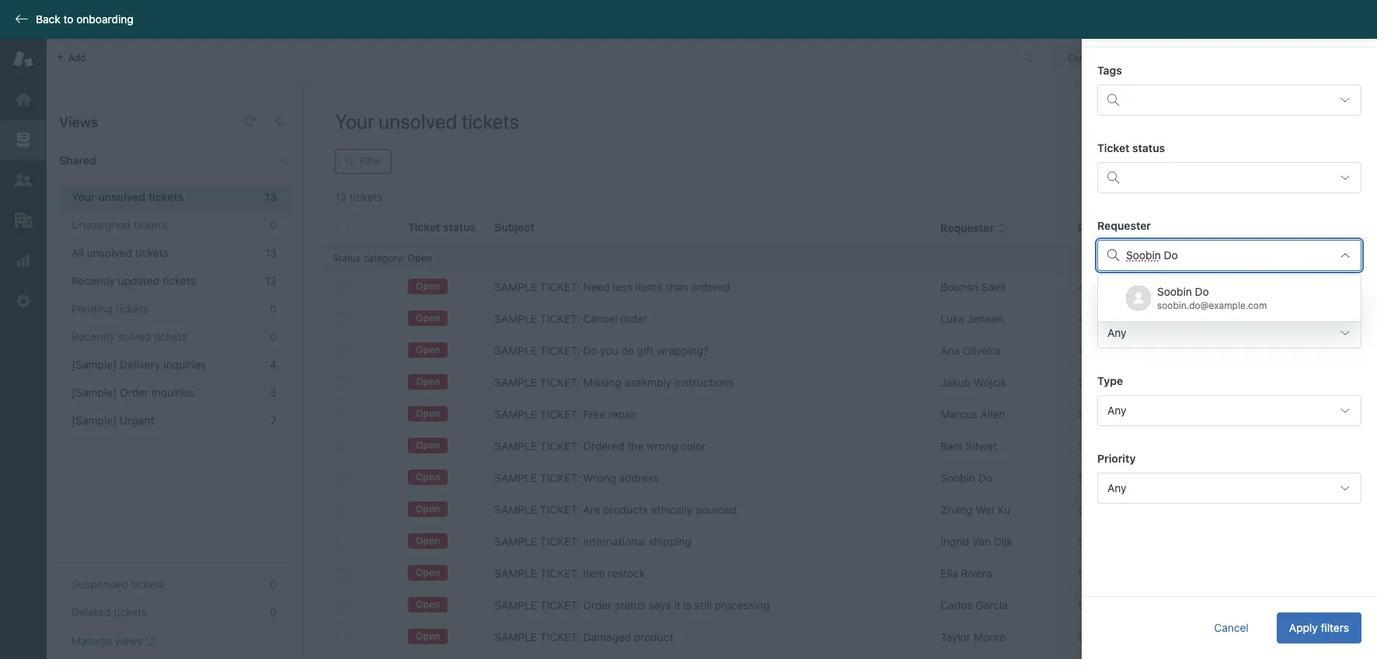 Task type: describe. For each thing, give the bounding box(es) containing it.
open for sample ticket: are products ethically sourced
[[416, 504, 440, 516]]

[sample] for [sample] order inquiries
[[72, 386, 117, 399]]

free
[[583, 408, 605, 421]]

views
[[114, 635, 143, 648]]

cancel inside 'link'
[[583, 312, 618, 326]]

back to onboarding
[[36, 12, 133, 26]]

product
[[634, 631, 674, 644]]

order
[[621, 312, 647, 326]]

filters
[[1321, 622, 1349, 635]]

sample for sample ticket: missing assembly instructions
[[494, 376, 537, 389]]

filter button
[[335, 149, 391, 174]]

sample ticket: do you do gift wrapping?
[[494, 344, 709, 358]]

sample ticket: free repair link
[[494, 407, 637, 423]]

customers image
[[13, 170, 33, 190]]

[sample] urgent
[[72, 414, 154, 427]]

instructions
[[675, 376, 734, 389]]

(opens in a new tab) image
[[143, 638, 155, 647]]

sample for sample ticket: international shipping
[[494, 535, 537, 549]]

ago for ella rivera
[[1131, 567, 1149, 581]]

date
[[1143, 297, 1167, 310]]

cancel button
[[1202, 613, 1261, 644]]

requester button
[[941, 222, 1007, 236]]

recently solved tickets
[[72, 330, 187, 344]]

ticket: for order
[[540, 599, 580, 612]]

unassigned
[[72, 218, 131, 232]]

inquiries for [sample] order inquiries
[[152, 386, 194, 399]]

allen
[[980, 408, 1005, 421]]

ago for ram sitwat
[[1131, 440, 1149, 453]]

soobin.do@example.com
[[1157, 300, 1267, 312]]

7
[[271, 414, 277, 427]]

5 for taylor moore
[[1078, 631, 1085, 644]]

shared
[[59, 154, 96, 167]]

0 horizontal spatial do
[[583, 344, 597, 358]]

1 horizontal spatial your
[[335, 110, 374, 133]]

minutes for ingrid van dijk
[[1088, 535, 1128, 549]]

back to onboarding link
[[0, 12, 141, 26]]

updated
[[118, 274, 160, 288]]

ticket: for free
[[540, 408, 580, 421]]

repair
[[608, 408, 637, 421]]

avatar image
[[1126, 286, 1151, 311]]

jakub wójcik
[[941, 376, 1007, 389]]

sample ticket: damaged product link
[[494, 630, 674, 646]]

minutes for carlos garcia
[[1088, 599, 1128, 612]]

tags
[[1097, 64, 1122, 77]]

items
[[635, 281, 663, 294]]

any for type
[[1108, 404, 1127, 417]]

minutes for marcus allen
[[1088, 408, 1128, 421]]

are
[[583, 504, 600, 517]]

soobin for soobin do soobin.do@example.com
[[1157, 285, 1192, 298]]

sample for sample ticket: item restock
[[494, 567, 537, 581]]

5 minutes ago for ram sitwat
[[1078, 440, 1149, 453]]

views image
[[13, 130, 33, 150]]

says
[[649, 599, 671, 612]]

ella rivera
[[941, 567, 992, 581]]

ago for carlos garcia
[[1131, 599, 1149, 612]]

sample ticket: ordered the wrong color link
[[494, 439, 706, 455]]

open for sample ticket: wrong address
[[416, 472, 440, 484]]

3
[[270, 386, 277, 399]]

ticket: for are
[[540, 504, 580, 517]]

row containing sample ticket: wrong address
[[323, 463, 1354, 495]]

views
[[59, 114, 98, 131]]

sample for sample ticket: do you do gift wrapping?
[[494, 344, 537, 358]]

ticket: for item
[[540, 567, 580, 581]]

2 vertical spatial unsolved
[[87, 246, 132, 260]]

urgent for taylor moore
[[1258, 631, 1292, 644]]

sample ticket: free repair
[[494, 408, 637, 421]]

marcus
[[941, 408, 978, 421]]

gift
[[637, 344, 654, 358]]

manage views
[[72, 635, 143, 648]]

row containing sample ticket: order status says it is still processing
[[323, 590, 1354, 622]]

13 for all unsolved tickets
[[265, 246, 277, 260]]

sample ticket: ordered the wrong color
[[494, 440, 706, 453]]

1 vertical spatial status
[[615, 599, 646, 612]]

international
[[583, 535, 646, 549]]

open for sample ticket: cancel order
[[416, 313, 440, 324]]

deleted
[[72, 606, 111, 619]]

ticket for zhang wei xu
[[1168, 504, 1199, 517]]

any for request date
[[1108, 326, 1127, 340]]

ticket status
[[1097, 141, 1165, 155]]

5 for ella rivera
[[1078, 567, 1085, 581]]

ana
[[941, 344, 960, 358]]

ago for ingrid van dijk
[[1131, 535, 1149, 549]]

sample ticket: order status says it is still processing link
[[494, 598, 770, 614]]

jakub
[[941, 376, 971, 389]]

inquiries for [sample] delivery inquiries
[[163, 358, 206, 371]]

0 for deleted tickets
[[270, 606, 277, 619]]

recently updated tickets
[[72, 274, 196, 288]]

open for sample ticket: item restock
[[416, 568, 440, 579]]

ingrid van dijk
[[941, 535, 1013, 549]]

5 minutes ago for carlos garcia
[[1078, 599, 1149, 612]]

minutes for taylor moore
[[1088, 631, 1128, 644]]

sample for sample ticket: are products ethically sourced
[[494, 504, 537, 517]]

requested button
[[1078, 222, 1147, 236]]

[sample] order inquiries
[[72, 386, 194, 399]]

4 minutes ago for luka jensen
[[1078, 312, 1150, 326]]

ago for marcus allen
[[1131, 408, 1149, 421]]

ticket for ana oliveira
[[1168, 344, 1199, 358]]

row containing sample ticket: international shipping
[[323, 527, 1354, 558]]

open for sample ticket: missing assembly instructions
[[416, 376, 440, 388]]

delivery
[[120, 358, 160, 371]]

sample ticket: missing assembly instructions link
[[494, 375, 734, 391]]

soobin do option
[[1098, 278, 1361, 319]]

ella
[[941, 567, 958, 581]]

recently for recently updated tickets
[[72, 274, 115, 288]]

1 vertical spatial unsolved
[[98, 190, 145, 204]]

marcus allen
[[941, 408, 1005, 421]]

5 minutes ago for soobin do
[[1078, 472, 1149, 485]]

ticket inside filter dialog
[[1097, 141, 1130, 155]]

admin image
[[13, 291, 33, 312]]

open for sample ticket: free repair
[[416, 408, 440, 420]]

row containing sample ticket: do you do gift wrapping?
[[323, 335, 1354, 367]]

do for soobin do soobin.do@example.com
[[1195, 285, 1209, 298]]

any field for priority
[[1097, 473, 1362, 504]]

13 for your unsolved tickets
[[264, 190, 277, 204]]

urgent down requester field
[[1258, 281, 1292, 294]]

ticket status element
[[1097, 162, 1362, 194]]

urgent for carlos garcia
[[1258, 599, 1292, 612]]

is
[[683, 599, 692, 612]]

do for soobin do
[[978, 472, 992, 485]]

wei
[[976, 504, 994, 517]]

low
[[1258, 504, 1278, 517]]

ticket: for do
[[540, 344, 580, 358]]

soobin do
[[941, 472, 992, 485]]

13 for recently updated tickets
[[265, 274, 277, 288]]

get started image
[[13, 89, 33, 110]]

products
[[603, 504, 648, 517]]

open for sample ticket: ordered the wrong color
[[416, 440, 440, 452]]

row containing sample ticket: need less items than ordered
[[323, 272, 1354, 303]]

color
[[681, 440, 706, 453]]

solved
[[118, 330, 151, 344]]

sitwat
[[966, 440, 997, 453]]

row containing sample ticket: cancel order
[[323, 303, 1354, 335]]

[sample] delivery inquiries
[[72, 358, 206, 371]]

recently for recently solved tickets
[[72, 330, 115, 344]]

jensen
[[967, 312, 1003, 326]]

apply
[[1289, 622, 1318, 635]]

sample ticket: item restock
[[494, 567, 645, 581]]

rivera
[[961, 567, 992, 581]]

moore
[[974, 631, 1006, 644]]

sample for sample ticket: cancel order
[[494, 312, 537, 326]]

sample ticket: missing assembly instructions
[[494, 376, 734, 389]]

sample ticket: international shipping
[[494, 535, 691, 549]]

sample for sample ticket: order status says it is still processing
[[494, 599, 537, 612]]

the
[[627, 440, 644, 453]]

suspended tickets
[[72, 578, 164, 591]]

0 for unassigned tickets
[[270, 218, 277, 232]]

carlos
[[941, 599, 973, 612]]

oliveira
[[963, 344, 1001, 358]]

apply filters button
[[1277, 613, 1362, 644]]

ticket: for cancel
[[540, 312, 580, 326]]

open for sample ticket: international shipping
[[416, 536, 440, 547]]

5 for carlos garcia
[[1078, 599, 1085, 612]]



Task type: locate. For each thing, give the bounding box(es) containing it.
5
[[1078, 376, 1085, 389], [1078, 408, 1085, 421], [1078, 440, 1085, 453], [1078, 472, 1085, 485], [1078, 504, 1085, 517], [1078, 535, 1085, 549], [1078, 567, 1085, 581], [1078, 599, 1085, 612], [1078, 631, 1085, 644]]

shared button
[[47, 138, 262, 184]]

item
[[583, 567, 605, 581]]

7 5 minutes ago from the top
[[1078, 567, 1149, 581]]

4 minutes ago
[[1078, 281, 1150, 294], [1078, 312, 1150, 326], [1078, 344, 1150, 358]]

Requester field
[[1126, 249, 1333, 263]]

2 5 from the top
[[1078, 408, 1085, 421]]

urgent up apply
[[1258, 599, 1292, 612]]

12 sample from the top
[[494, 631, 537, 644]]

urgent for luka jensen
[[1258, 312, 1292, 326]]

ticket: for ordered
[[540, 440, 580, 453]]

5 for ram sitwat
[[1078, 440, 1085, 453]]

1 vertical spatial any field
[[1097, 396, 1362, 427]]

0 horizontal spatial your unsolved tickets
[[72, 190, 184, 204]]

2 vertical spatial 4 minutes ago
[[1078, 344, 1150, 358]]

5 for zhang wei xu
[[1078, 504, 1085, 517]]

requester up avatar
[[1097, 219, 1151, 232]]

7 sample from the top
[[494, 472, 537, 485]]

2 vertical spatial 13
[[265, 274, 277, 288]]

1 0 from the top
[[270, 218, 277, 232]]

1 horizontal spatial requester
[[1097, 219, 1151, 232]]

sample ticket: wrong address link
[[494, 471, 659, 487]]

[sample]
[[72, 358, 117, 371], [72, 386, 117, 399], [72, 414, 117, 427]]

ingrid
[[941, 535, 969, 549]]

0 for recently solved tickets
[[270, 330, 277, 344]]

4 sample from the top
[[494, 376, 537, 389]]

1 vertical spatial soobin
[[941, 472, 975, 485]]

conversations button
[[1051, 45, 1166, 70]]

9 5 from the top
[[1078, 631, 1085, 644]]

8 5 from the top
[[1078, 599, 1085, 612]]

zhang
[[941, 504, 973, 517]]

unsolved up filter
[[379, 110, 457, 133]]

0 vertical spatial any
[[1108, 326, 1127, 340]]

do
[[1195, 285, 1209, 298], [583, 344, 597, 358], [978, 472, 992, 485]]

do inside soobin do soobin.do@example.com
[[1195, 285, 1209, 298]]

garcia
[[976, 599, 1008, 612]]

any down request
[[1108, 326, 1127, 340]]

5 minutes ago for taylor moore
[[1078, 631, 1149, 644]]

1 ticket: from the top
[[540, 281, 580, 294]]

sample ticket: order status says it is still processing
[[494, 599, 770, 612]]

ticket: left free
[[540, 408, 580, 421]]

2 any from the top
[[1108, 404, 1127, 417]]

0 vertical spatial recently
[[72, 274, 115, 288]]

still
[[695, 599, 712, 612]]

ethically
[[651, 504, 693, 517]]

your up 'filter' 'button'
[[335, 110, 374, 133]]

2 vertical spatial do
[[978, 472, 992, 485]]

1 5 from the top
[[1078, 376, 1085, 389]]

minutes for ana oliveira
[[1088, 344, 1128, 358]]

1 vertical spatial [sample]
[[72, 386, 117, 399]]

ticket: up sample ticket: do you do gift wrapping?
[[540, 312, 580, 326]]

pending tickets
[[72, 302, 149, 316]]

assembly
[[624, 376, 672, 389]]

3 any field from the top
[[1097, 473, 1362, 504]]

ago for zhang wei xu
[[1131, 504, 1149, 517]]

5 minutes ago
[[1078, 376, 1149, 389], [1078, 408, 1149, 421], [1078, 440, 1149, 453], [1078, 472, 1149, 485], [1078, 504, 1149, 517], [1078, 535, 1149, 549], [1078, 567, 1149, 581], [1078, 599, 1149, 612], [1078, 631, 1149, 644]]

0 vertical spatial order
[[120, 386, 149, 399]]

1 sample from the top
[[494, 281, 537, 294]]

ago for luka jensen
[[1131, 312, 1150, 326]]

0 horizontal spatial order
[[120, 386, 149, 399]]

0 horizontal spatial status
[[615, 599, 646, 612]]

5 ticket: from the top
[[540, 408, 580, 421]]

ticket: up sample ticket: free repair
[[540, 376, 580, 389]]

4 5 minutes ago from the top
[[1078, 472, 1149, 485]]

any for priority
[[1108, 482, 1127, 495]]

3 0 from the top
[[270, 330, 277, 344]]

order inside row
[[583, 599, 612, 612]]

saeli
[[982, 281, 1006, 294]]

ticket for soobin do
[[1168, 472, 1199, 485]]

sample for sample ticket: ordered the wrong color
[[494, 440, 537, 453]]

1 horizontal spatial do
[[978, 472, 992, 485]]

ticket: up "sample ticket: item restock"
[[540, 535, 580, 549]]

requester inside filter dialog
[[1097, 219, 1151, 232]]

1 4 minutes ago from the top
[[1078, 281, 1150, 294]]

6 ticket: from the top
[[540, 440, 580, 453]]

row containing sample ticket: free repair
[[323, 399, 1354, 431]]

8 sample from the top
[[494, 504, 537, 517]]

urgent for soobin do
[[1258, 472, 1292, 485]]

3 ticket: from the top
[[540, 344, 580, 358]]

minutes for ella rivera
[[1088, 567, 1128, 581]]

cancel
[[583, 312, 618, 326], [1214, 622, 1249, 635]]

ticket: up the sample ticket: cancel order
[[540, 281, 580, 294]]

0 vertical spatial [sample]
[[72, 358, 117, 371]]

6 sample from the top
[[494, 440, 537, 453]]

minutes for ram sitwat
[[1088, 440, 1128, 453]]

5 minutes ago for zhang wei xu
[[1078, 504, 1149, 517]]

filter dialog
[[1082, 0, 1377, 660]]

cancel inside button
[[1214, 622, 1249, 635]]

1 any field from the top
[[1097, 318, 1362, 349]]

wrapping?
[[657, 344, 709, 358]]

your unsolved tickets up unassigned tickets
[[72, 190, 184, 204]]

1 recently from the top
[[72, 274, 115, 288]]

ticket: down sample ticket: item restock "link"
[[540, 599, 580, 612]]

7 ticket: from the top
[[540, 472, 580, 485]]

requester
[[1097, 219, 1151, 232], [941, 222, 994, 235]]

5 minutes ago for ingrid van dijk
[[1078, 535, 1149, 549]]

request date
[[1097, 297, 1167, 310]]

refresh views pane image
[[244, 115, 256, 127]]

0 horizontal spatial soobin
[[941, 472, 975, 485]]

4 minutes ago for ana oliveira
[[1078, 344, 1150, 358]]

3 4 minutes ago from the top
[[1078, 344, 1150, 358]]

ticket: for missing
[[540, 376, 580, 389]]

ticket: for wrong
[[540, 472, 580, 485]]

wójcik
[[974, 376, 1007, 389]]

13 row from the top
[[323, 654, 1354, 660]]

back
[[36, 12, 60, 26]]

category:
[[363, 253, 405, 264]]

12 row from the top
[[323, 622, 1354, 654]]

1 vertical spatial your
[[72, 190, 95, 204]]

any
[[1108, 326, 1127, 340], [1108, 404, 1127, 417], [1108, 482, 1127, 495]]

ticket: left item
[[540, 567, 580, 581]]

ago for jakub wójcik
[[1131, 376, 1149, 389]]

row containing sample ticket: missing assembly instructions
[[323, 367, 1354, 399]]

processing
[[715, 599, 770, 612]]

4 ticket: from the top
[[540, 376, 580, 389]]

type
[[1097, 375, 1123, 388]]

3 sample from the top
[[494, 344, 537, 358]]

your up unassigned
[[72, 190, 95, 204]]

1 horizontal spatial soobin
[[1157, 285, 1192, 298]]

5 sample from the top
[[494, 408, 537, 421]]

urgent down [sample] order inquiries
[[120, 414, 154, 427]]

carlos garcia
[[941, 599, 1008, 612]]

[sample] for [sample] delivery inquiries
[[72, 358, 117, 371]]

sample for sample ticket: wrong address
[[494, 472, 537, 485]]

taylor moore
[[941, 631, 1006, 644]]

8 5 minutes ago from the top
[[1078, 599, 1149, 612]]

sample for sample ticket: damaged product
[[494, 631, 537, 644]]

1 vertical spatial any
[[1108, 404, 1127, 417]]

3 5 from the top
[[1078, 440, 1085, 453]]

recently down pending
[[72, 330, 115, 344]]

1 horizontal spatial status
[[1132, 141, 1165, 155]]

1 [sample] from the top
[[72, 358, 117, 371]]

3 5 minutes ago from the top
[[1078, 440, 1149, 453]]

0 vertical spatial soobin
[[1157, 285, 1192, 298]]

recently up pending
[[72, 274, 115, 288]]

order down [sample] delivery inquiries
[[120, 386, 149, 399]]

row containing sample ticket: damaged product
[[323, 622, 1354, 654]]

soobin up the zhang
[[941, 472, 975, 485]]

0 vertical spatial status
[[1132, 141, 1165, 155]]

11 ticket: from the top
[[540, 599, 580, 612]]

0 vertical spatial your unsolved tickets
[[335, 110, 519, 133]]

[sample] down [sample] order inquiries
[[72, 414, 117, 427]]

sample inside 'link'
[[494, 312, 537, 326]]

do up soobin.do@example.com
[[1195, 285, 1209, 298]]

ticket: down sample ticket: cancel order 'link'
[[540, 344, 580, 358]]

cancel left apply
[[1214, 622, 1249, 635]]

4 row from the top
[[323, 367, 1354, 399]]

5 for ingrid van dijk
[[1078, 535, 1085, 549]]

all unsolved tickets
[[72, 246, 168, 260]]

sample ticket: item restock link
[[494, 567, 645, 582]]

cancel up sample ticket: do you do gift wrapping?
[[583, 312, 618, 326]]

13
[[264, 190, 277, 204], [265, 246, 277, 260], [265, 274, 277, 288]]

pending
[[72, 302, 112, 316]]

unsolved up unassigned tickets
[[98, 190, 145, 204]]

2 vertical spatial any field
[[1097, 473, 1362, 504]]

any down type in the right bottom of the page
[[1108, 404, 1127, 417]]

0 vertical spatial 4 minutes ago
[[1078, 281, 1150, 294]]

0 vertical spatial inquiries
[[163, 358, 206, 371]]

open for sample ticket: do you do gift wrapping?
[[416, 345, 440, 356]]

any field for type
[[1097, 396, 1362, 427]]

1 vertical spatial 4 minutes ago
[[1078, 312, 1150, 326]]

10 ticket: from the top
[[540, 567, 580, 581]]

0 vertical spatial unsolved
[[379, 110, 457, 133]]

urgent up normal
[[1258, 312, 1292, 326]]

ticket: inside "link"
[[540, 567, 580, 581]]

manage
[[72, 635, 112, 648]]

minutes for luka jensen
[[1088, 312, 1128, 326]]

3 any from the top
[[1108, 482, 1127, 495]]

10 sample from the top
[[494, 567, 537, 581]]

2 vertical spatial [sample]
[[72, 414, 117, 427]]

5 5 from the top
[[1078, 504, 1085, 517]]

2 ticket: from the top
[[540, 312, 580, 326]]

wrong
[[583, 472, 616, 485]]

1 vertical spatial order
[[583, 599, 612, 612]]

0 for suspended tickets
[[270, 578, 277, 591]]

11 sample from the top
[[494, 599, 537, 612]]

3 row from the top
[[323, 335, 1354, 367]]

0 vertical spatial any field
[[1097, 318, 1362, 349]]

requester up boonsri saeli
[[941, 222, 994, 235]]

1 5 minutes ago from the top
[[1078, 376, 1149, 389]]

do up the wei
[[978, 472, 992, 485]]

open for sample ticket: damaged product
[[416, 631, 440, 643]]

2 row from the top
[[323, 303, 1354, 335]]

1 vertical spatial recently
[[72, 330, 115, 344]]

tags element
[[1097, 85, 1362, 116]]

sample inside "link"
[[494, 567, 537, 581]]

2 4 minutes ago from the top
[[1078, 312, 1150, 326]]

11 row from the top
[[323, 590, 1354, 622]]

8 ticket: from the top
[[540, 504, 580, 517]]

ticket: for international
[[540, 535, 580, 549]]

2 horizontal spatial do
[[1195, 285, 1209, 298]]

0 vertical spatial do
[[1195, 285, 1209, 298]]

4 0 from the top
[[270, 578, 277, 591]]

6 5 minutes ago from the top
[[1078, 535, 1149, 549]]

0 horizontal spatial cancel
[[583, 312, 618, 326]]

sourced
[[696, 504, 736, 517]]

6 5 from the top
[[1078, 535, 1085, 549]]

minutes for zhang wei xu
[[1088, 504, 1128, 517]]

ticket: left damaged
[[540, 631, 580, 644]]

1 horizontal spatial your unsolved tickets
[[335, 110, 519, 133]]

boonsri saeli
[[941, 281, 1006, 294]]

1 horizontal spatial cancel
[[1214, 622, 1249, 635]]

sample ticket: are products ethically sourced
[[494, 504, 736, 517]]

boonsri
[[941, 281, 979, 294]]

row containing sample ticket: item restock
[[323, 558, 1354, 590]]

9 5 minutes ago from the top
[[1078, 631, 1149, 644]]

7 row from the top
[[323, 463, 1354, 495]]

ordered
[[691, 281, 730, 294]]

need
[[583, 281, 610, 294]]

1 vertical spatial do
[[583, 344, 597, 358]]

collapse views pane image
[[272, 115, 284, 127]]

Tags field
[[1128, 88, 1328, 113]]

1 vertical spatial cancel
[[1214, 622, 1249, 635]]

ticket: inside 'link'
[[540, 312, 580, 326]]

wrong
[[647, 440, 678, 453]]

ticket: left "wrong"
[[540, 472, 580, 485]]

apply filters
[[1289, 622, 1349, 635]]

[sample] for [sample] urgent
[[72, 414, 117, 427]]

[sample] down recently solved tickets
[[72, 358, 117, 371]]

0 for pending tickets
[[270, 302, 277, 316]]

any down "priority"
[[1108, 482, 1127, 495]]

1 vertical spatial inquiries
[[152, 386, 194, 399]]

ram sitwat
[[941, 440, 997, 453]]

urgent left filters
[[1258, 631, 1292, 644]]

1 horizontal spatial order
[[583, 599, 612, 612]]

sample ticket: need less items than ordered
[[494, 281, 730, 294]]

12 ticket: from the top
[[540, 631, 580, 644]]

sample for sample ticket: free repair
[[494, 408, 537, 421]]

2 recently from the top
[[72, 330, 115, 344]]

Any field
[[1097, 318, 1362, 349], [1097, 396, 1362, 427], [1097, 473, 1362, 504]]

minutes for jakub wójcik
[[1088, 376, 1128, 389]]

2 sample from the top
[[494, 312, 537, 326]]

row containing sample ticket: ordered the wrong color
[[323, 431, 1354, 463]]

0 horizontal spatial your
[[72, 190, 95, 204]]

organizations image
[[13, 211, 33, 231]]

ticket: down sample ticket: free repair link
[[540, 440, 580, 453]]

conversations
[[1068, 52, 1130, 63]]

ticket: for damaged
[[540, 631, 580, 644]]

than
[[666, 281, 688, 294]]

5 for jakub wójcik
[[1078, 376, 1085, 389]]

luka
[[941, 312, 964, 326]]

row
[[323, 272, 1354, 303], [323, 303, 1354, 335], [323, 335, 1354, 367], [323, 367, 1354, 399], [323, 399, 1354, 431], [323, 431, 1354, 463], [323, 463, 1354, 495], [323, 495, 1354, 527], [323, 527, 1354, 558], [323, 558, 1354, 590], [323, 590, 1354, 622], [323, 622, 1354, 654], [323, 654, 1354, 660]]

do left you
[[583, 344, 597, 358]]

5 0 from the top
[[270, 606, 277, 619]]

10 row from the top
[[323, 558, 1354, 590]]

shared heading
[[47, 138, 303, 184]]

your unsolved tickets up filter
[[335, 110, 519, 133]]

0 vertical spatial 13
[[264, 190, 277, 204]]

4 minutes ago up request
[[1078, 281, 1150, 294]]

2 any field from the top
[[1097, 396, 1362, 427]]

2 [sample] from the top
[[72, 386, 117, 399]]

ram
[[941, 440, 963, 453]]

main element
[[0, 39, 47, 660]]

zendesk support image
[[13, 49, 33, 69]]

0 vertical spatial your
[[335, 110, 374, 133]]

requested
[[1078, 222, 1134, 235]]

ticket: left are
[[540, 504, 580, 517]]

requester element
[[1097, 240, 1362, 271]]

5 row from the top
[[323, 399, 1354, 431]]

unsolved down unassigned
[[87, 246, 132, 260]]

status inside filter dialog
[[1132, 141, 1165, 155]]

ticket for luka jensen
[[1168, 312, 1199, 326]]

soobin right avatar
[[1157, 285, 1192, 298]]

sample ticket: damaged product
[[494, 631, 674, 644]]

open for sample ticket: order status says it is still processing
[[416, 599, 440, 611]]

taylor
[[941, 631, 971, 644]]

ago for soobin do
[[1131, 472, 1149, 485]]

restock
[[608, 567, 645, 581]]

soobin for soobin do
[[941, 472, 975, 485]]

inquiries down 'delivery'
[[152, 386, 194, 399]]

your unsolved tickets
[[335, 110, 519, 133], [72, 190, 184, 204]]

2 0 from the top
[[270, 302, 277, 316]]

reporting image
[[13, 251, 33, 271]]

order down item
[[583, 599, 612, 612]]

address
[[619, 472, 659, 485]]

7 5 from the top
[[1078, 567, 1085, 581]]

row containing sample ticket: are products ethically sourced
[[323, 495, 1354, 527]]

1 vertical spatial 13
[[265, 246, 277, 260]]

inquiries right 'delivery'
[[163, 358, 206, 371]]

soobin inside soobin do soobin.do@example.com
[[1157, 285, 1192, 298]]

ago for taylor moore
[[1131, 631, 1149, 644]]

5 5 minutes ago from the top
[[1078, 504, 1149, 517]]

deleted tickets
[[72, 606, 147, 619]]

5 for soobin do
[[1078, 472, 1085, 485]]

sample
[[494, 281, 537, 294], [494, 312, 537, 326], [494, 344, 537, 358], [494, 376, 537, 389], [494, 408, 537, 421], [494, 440, 537, 453], [494, 472, 537, 485], [494, 504, 537, 517], [494, 535, 537, 549], [494, 567, 537, 581], [494, 599, 537, 612], [494, 631, 537, 644]]

4 minutes ago down request
[[1078, 312, 1150, 326]]

inquiries
[[163, 358, 206, 371], [152, 386, 194, 399]]

soobin do soobin.do@example.com
[[1157, 285, 1267, 312]]

1 vertical spatial your unsolved tickets
[[72, 190, 184, 204]]

priority
[[1097, 452, 1136, 466]]

8 row from the top
[[323, 495, 1354, 527]]

3 [sample] from the top
[[72, 414, 117, 427]]

open
[[408, 253, 432, 264], [416, 281, 440, 292], [416, 313, 440, 324], [416, 345, 440, 356], [416, 376, 440, 388], [416, 408, 440, 420], [416, 440, 440, 452], [416, 472, 440, 484], [416, 504, 440, 516], [416, 536, 440, 547], [416, 568, 440, 579], [416, 599, 440, 611], [416, 631, 440, 643]]

status
[[1132, 141, 1165, 155], [615, 599, 646, 612]]

urgent up low
[[1258, 472, 1292, 485]]

request
[[1097, 297, 1140, 310]]

5 minutes ago for jakub wójcik
[[1078, 376, 1149, 389]]

4 5 from the top
[[1078, 472, 1085, 485]]

9 ticket: from the top
[[540, 535, 580, 549]]

2 vertical spatial any
[[1108, 482, 1127, 495]]

6 row from the top
[[323, 431, 1354, 463]]

any field for request date
[[1097, 318, 1362, 349]]

0 horizontal spatial requester
[[941, 222, 994, 235]]

4 minutes ago up type in the right bottom of the page
[[1078, 344, 1150, 358]]

9 row from the top
[[323, 527, 1354, 558]]

van
[[972, 535, 991, 549]]

to
[[63, 12, 73, 26]]

5 minutes ago for marcus allen
[[1078, 408, 1149, 421]]

[sample] up [sample] urgent at the left of page
[[72, 386, 117, 399]]

1 any from the top
[[1108, 326, 1127, 340]]

xu
[[997, 504, 1010, 517]]

9 sample from the top
[[494, 535, 537, 549]]

5 minutes ago for ella rivera
[[1078, 567, 1149, 581]]

requester inside button
[[941, 222, 994, 235]]

ago for ana oliveira
[[1131, 344, 1150, 358]]

damaged
[[583, 631, 631, 644]]

minutes for soobin do
[[1088, 472, 1128, 485]]

1 row from the top
[[323, 272, 1354, 303]]

0 vertical spatial cancel
[[583, 312, 618, 326]]

do
[[621, 344, 634, 358]]

2 5 minutes ago from the top
[[1078, 408, 1149, 421]]

normal
[[1258, 344, 1294, 358]]

less
[[613, 281, 633, 294]]

5 for marcus allen
[[1078, 408, 1085, 421]]

ticket: for need
[[540, 281, 580, 294]]



Task type: vqa. For each thing, say whether or not it's contained in the screenshot.


